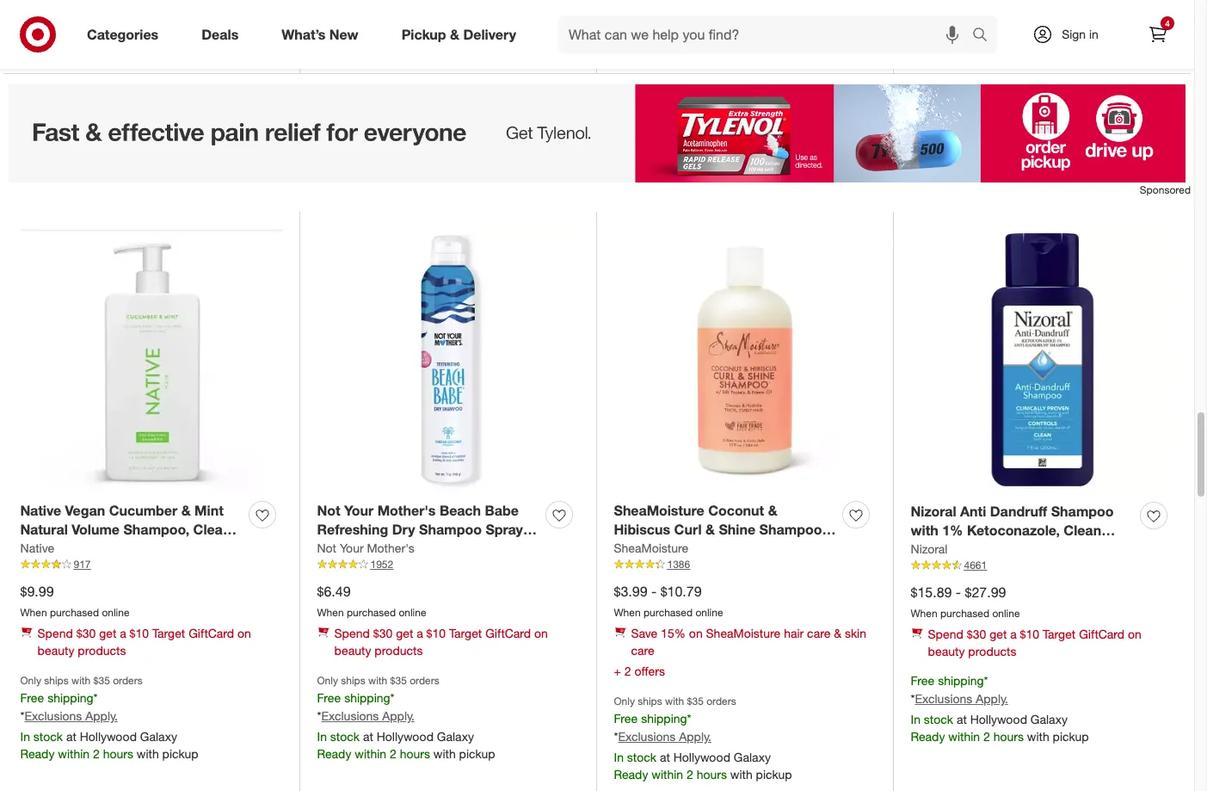 Task type: locate. For each thing, give the bounding box(es) containing it.
when inside $3.99 - $10.79 when purchased online
[[614, 606, 641, 619]]

sheamoisture up hibiscus
[[614, 502, 705, 519]]

spend for $9.99
[[37, 626, 73, 641]]

care right hair
[[807, 626, 831, 641]]

ships down offer
[[638, 695, 663, 708]]

0 horizontal spatial ships
[[44, 674, 69, 687]]

2 horizontal spatial spend $30 get a $10 target giftcard on beauty products
[[928, 627, 1142, 659]]

0 vertical spatial nizoral
[[911, 502, 957, 520]]

hibiscus
[[614, 521, 671, 538]]

1 horizontal spatial add
[[919, 43, 938, 56]]

target down 1952 link
[[449, 626, 482, 641]]

1 horizontal spatial products
[[375, 643, 423, 658]]

sulfate,
[[20, 541, 70, 558]]

ships for $6.49
[[341, 674, 366, 687]]

15%
[[661, 626, 686, 641]]

+ 2 offer s
[[614, 664, 665, 678]]

$10 down 4661 link
[[1021, 627, 1040, 641]]

beauty for $15.89
[[928, 644, 965, 659]]

nizoral anti dandruff shampoo with 1% ketoconazole, clean fresh scent image
[[911, 228, 1175, 492], [911, 228, 1175, 492]]

beauty down $6.49 when purchased online
[[334, 643, 371, 658]]

shampoo right the shine
[[760, 521, 822, 538]]

free
[[20, 560, 49, 578], [911, 673, 935, 688], [20, 691, 44, 705], [317, 691, 341, 705], [614, 711, 638, 726]]

hours inside free shipping * * exclusions apply. in stock at  hollywood galaxy ready within 2 hours with pickup
[[994, 729, 1024, 744]]

16.5
[[62, 560, 89, 578]]

0 vertical spatial your
[[344, 502, 374, 519]]

nizoral up 1%
[[911, 502, 957, 520]]

$35 down $9.99 when purchased online
[[93, 674, 110, 687]]

2 add from the left
[[919, 43, 938, 56]]

only ships with $35 orders free shipping * * exclusions apply. in stock at  hollywood galaxy ready within 2 hours with pickup
[[20, 674, 198, 761], [317, 674, 495, 761], [614, 695, 792, 782]]

advertisement region
[[3, 85, 1191, 183]]

*
[[984, 673, 989, 688], [93, 691, 98, 705], [390, 691, 395, 705], [911, 691, 915, 706], [20, 708, 24, 723], [317, 708, 321, 723], [687, 711, 692, 726], [614, 729, 618, 744]]

on for native vegan cucumber & mint natural volume shampoo, clean, sulfate, paraben and silicone free - 16.5 fl oz
[[238, 626, 251, 641]]

categories
[[87, 25, 159, 43]]

exclusions
[[915, 691, 973, 706], [24, 708, 82, 723], [321, 708, 379, 723], [618, 729, 676, 744]]

exclusions apply. link for native vegan cucumber & mint natural volume shampoo, clean, sulfate, paraben and silicone free - 16.5 fl oz
[[24, 708, 118, 723]]

free for not your mother's beach babe refreshing dry shampoo spray - 7oz
[[317, 691, 341, 705]]

spend down $15.89 - $27.99 when purchased online
[[928, 627, 964, 641]]

within
[[949, 6, 980, 21], [949, 729, 980, 744], [58, 746, 90, 761], [355, 746, 387, 761], [652, 767, 684, 782]]

2 nizoral from the top
[[911, 542, 948, 556]]

native vegan cucumber & mint natural volume shampoo, clean, sulfate, paraben and silicone free - 16.5 fl oz image
[[20, 228, 283, 491], [20, 228, 283, 491]]

your up refreshing
[[344, 502, 374, 519]]

0 horizontal spatial get
[[99, 626, 116, 641]]

online down oz
[[102, 606, 130, 619]]

purchased down $6.49 in the left bottom of the page
[[347, 606, 396, 619]]

a
[[120, 626, 126, 641], [417, 626, 423, 641], [1011, 627, 1017, 641]]

native for native
[[20, 541, 54, 555]]

purchased
[[50, 606, 99, 619], [347, 606, 396, 619], [644, 606, 693, 619], [941, 607, 990, 620]]

0 horizontal spatial $30
[[76, 626, 96, 641]]

2 horizontal spatial orders
[[707, 695, 737, 708]]

spend $30 get a $10 target giftcard on beauty products for $15.89 - $27.99
[[928, 627, 1142, 659]]

ready
[[911, 6, 945, 21], [911, 729, 945, 744], [20, 746, 55, 761], [317, 746, 352, 761], [614, 767, 648, 782]]

nizoral for nizoral
[[911, 542, 948, 556]]

0 horizontal spatial giftcard
[[189, 626, 234, 641]]

your down refreshing
[[340, 541, 364, 555]]

care down save
[[631, 643, 655, 658]]

0 vertical spatial sheamoisture
[[614, 502, 705, 519]]

not inside not your mother's beach babe refreshing dry shampoo spray - 7oz
[[317, 502, 341, 519]]

mother's inside not your mother's beach babe refreshing dry shampoo spray - 7oz
[[378, 502, 436, 519]]

stock for native vegan cucumber & mint natural volume shampoo, clean, sulfate, paraben and silicone free - 16.5 fl oz
[[33, 729, 63, 744]]

a for $15.89 - $27.99
[[1011, 627, 1017, 641]]

hours for native vegan cucumber & mint natural volume shampoo, clean, sulfate, paraben and silicone free - 16.5 fl oz
[[103, 746, 133, 761]]

0 horizontal spatial target
[[152, 626, 185, 641]]

native up natural
[[20, 502, 61, 519]]

shampoo for sheamoisture coconut & hibiscus curl & shine shampoo for thick curly hair
[[760, 521, 822, 538]]

only for $6.49
[[317, 674, 338, 687]]

0 vertical spatial not
[[317, 502, 341, 519]]

0 horizontal spatial $35
[[93, 674, 110, 687]]

when down $9.99
[[20, 606, 47, 619]]

add for 2nd add to cart button from the right
[[622, 43, 641, 56]]

target for not your mother's beach babe refreshing dry shampoo spray - 7oz
[[449, 626, 482, 641]]

free for native vegan cucumber & mint natural volume shampoo, clean, sulfate, paraben and silicone free - 16.5 fl oz
[[20, 691, 44, 705]]

0 horizontal spatial spend
[[37, 626, 73, 641]]

shampoo inside not your mother's beach babe refreshing dry shampoo spray - 7oz
[[419, 521, 482, 538]]

only for $3.99 - $10.79
[[614, 695, 635, 708]]

products for $9.99
[[78, 643, 126, 658]]

pickup for sheamoisture coconut & hibiscus curl & shine shampoo for thick curly hair
[[756, 767, 792, 782]]

1 horizontal spatial target
[[449, 626, 482, 641]]

1 horizontal spatial $30
[[373, 626, 393, 641]]

spend down $6.49 when purchased online
[[334, 626, 370, 641]]

spend $30 get a $10 target giftcard on beauty products for $9.99
[[37, 626, 251, 658]]

not for not your mother's
[[317, 541, 337, 555]]

1 nizoral from the top
[[911, 502, 957, 520]]

when inside $6.49 when purchased online
[[317, 606, 344, 619]]

deals
[[202, 25, 239, 43]]

1 horizontal spatial spend $30 get a $10 target giftcard on beauty products
[[334, 626, 548, 658]]

0 horizontal spatial care
[[631, 643, 655, 658]]

mother's up 1952
[[367, 541, 415, 555]]

spend down $9.99 when purchased online
[[37, 626, 73, 641]]

& left skin
[[834, 626, 842, 641]]

purchased up 15%
[[644, 606, 693, 619]]

- right the $15.89
[[956, 584, 962, 601]]

target down 4661 link
[[1043, 627, 1076, 641]]

1 horizontal spatial orders
[[410, 674, 440, 687]]

shipping for not your mother's beach babe refreshing dry shampoo spray - 7oz
[[344, 691, 390, 705]]

1 vertical spatial nizoral
[[911, 542, 948, 556]]

1 horizontal spatial $35
[[390, 674, 407, 687]]

apply.
[[976, 691, 1009, 706], [85, 708, 118, 723], [382, 708, 415, 723], [679, 729, 712, 744]]

$6.49 when purchased online
[[317, 583, 427, 619]]

1 vertical spatial your
[[340, 541, 364, 555]]

products down $9.99 when purchased online
[[78, 643, 126, 658]]

-
[[527, 521, 533, 538], [53, 560, 58, 578], [652, 583, 657, 600], [956, 584, 962, 601]]

2 vertical spatial sheamoisture
[[706, 626, 781, 641]]

$35 for $9.99
[[93, 674, 110, 687]]

sheamoisture down hibiscus
[[614, 541, 689, 555]]

add
[[622, 43, 641, 56], [919, 43, 938, 56]]

0 horizontal spatial only ships with $35 orders free shipping * * exclusions apply. in stock at  hollywood galaxy ready within 2 hours with pickup
[[20, 674, 198, 761]]

pickup for native vegan cucumber & mint natural volume shampoo, clean, sulfate, paraben and silicone free - 16.5 fl oz
[[162, 746, 198, 761]]

1386 link
[[614, 557, 877, 572]]

galaxy
[[1031, 712, 1068, 726], [140, 729, 177, 744], [437, 729, 474, 744], [734, 750, 771, 764]]

& right pickup
[[450, 25, 460, 43]]

shampoo for not your mother's beach babe refreshing dry shampoo spray - 7oz
[[419, 521, 482, 538]]

orders for $6.49
[[410, 674, 440, 687]]

1 add to cart button from the left
[[614, 36, 685, 63]]

0 horizontal spatial add to cart
[[622, 43, 677, 56]]

your inside not your mother's beach babe refreshing dry shampoo spray - 7oz
[[344, 502, 374, 519]]

mother's
[[378, 502, 436, 519], [367, 541, 415, 555]]

1 horizontal spatial a
[[417, 626, 423, 641]]

curly
[[679, 541, 714, 558]]

2 horizontal spatial a
[[1011, 627, 1017, 641]]

pickup & delivery
[[402, 25, 516, 43]]

skin
[[845, 626, 867, 641]]

0 horizontal spatial add to cart button
[[614, 36, 685, 63]]

0 horizontal spatial beauty
[[37, 643, 74, 658]]

only ships with $35 orders free shipping * * exclusions apply. in stock at  hollywood galaxy ready within 2 hours with pickup for $6.49
[[317, 674, 495, 761]]

shipping for sheamoisture coconut & hibiscus curl & shine shampoo for thick curly hair
[[641, 711, 687, 726]]

2 inside free shipping * * exclusions apply. in stock at  hollywood galaxy ready within 2 hours with pickup
[[984, 729, 991, 744]]

not up refreshing
[[317, 502, 341, 519]]

1 horizontal spatial cart
[[954, 43, 974, 56]]

nizoral down 1%
[[911, 542, 948, 556]]

$30 for $6.49
[[373, 626, 393, 641]]

native down natural
[[20, 541, 54, 555]]

purchased inside $6.49 when purchased online
[[347, 606, 396, 619]]

a down $15.89 - $27.99 when purchased online
[[1011, 627, 1017, 641]]

1 horizontal spatial add to cart
[[919, 43, 974, 56]]

spend $30 get a $10 target giftcard on beauty products down $27.99
[[928, 627, 1142, 659]]

add to cart
[[622, 43, 677, 56], [919, 43, 974, 56]]

1 horizontal spatial giftcard
[[486, 626, 531, 641]]

1 horizontal spatial care
[[807, 626, 831, 641]]

4661
[[964, 559, 987, 572]]

spend $30 get a $10 target giftcard on beauty products down 1952 link
[[334, 626, 548, 658]]

0 horizontal spatial cart
[[657, 43, 677, 56]]

when inside $15.89 - $27.99 when purchased online
[[911, 607, 938, 620]]

$10 down '917' link
[[130, 626, 149, 641]]

0 vertical spatial care
[[807, 626, 831, 641]]

- right '$3.99'
[[652, 583, 657, 600]]

2 horizontal spatial shampoo
[[1052, 502, 1114, 520]]

2 horizontal spatial get
[[990, 627, 1007, 641]]

0 horizontal spatial add
[[622, 43, 641, 56]]

1 native from the top
[[20, 502, 61, 519]]

sheamoisture coconut & hibiscus curl & shine shampoo for thick curly hair image
[[614, 228, 877, 491], [614, 228, 877, 491]]

sheamoisture
[[614, 502, 705, 519], [614, 541, 689, 555], [706, 626, 781, 641]]

& right curl
[[706, 521, 715, 538]]

online down $27.99
[[993, 607, 1020, 620]]

what's
[[282, 25, 326, 43]]

not down refreshing
[[317, 541, 337, 555]]

2 horizontal spatial $30
[[967, 627, 987, 641]]

shampoo up the clean
[[1052, 502, 1114, 520]]

0 horizontal spatial products
[[78, 643, 126, 658]]

spend $30 get a $10 target giftcard on beauty products down '917' link
[[37, 626, 251, 658]]

0 horizontal spatial a
[[120, 626, 126, 641]]

hollywood for sheamoisture coconut & hibiscus curl & shine shampoo for thick curly hair
[[674, 750, 731, 764]]

native vegan cucumber & mint natural volume shampoo, clean, sulfate, paraben and silicone free - 16.5 fl oz
[[20, 502, 235, 578]]

2 not from the top
[[317, 541, 337, 555]]

apply. inside free shipping * * exclusions apply. in stock at  hollywood galaxy ready within 2 hours with pickup
[[976, 691, 1009, 706]]

purchased inside $15.89 - $27.99 when purchased online
[[941, 607, 990, 620]]

native inside native vegan cucumber & mint natural volume shampoo, clean, sulfate, paraben and silicone free - 16.5 fl oz
[[20, 502, 61, 519]]

1 horizontal spatial shampoo
[[760, 521, 822, 538]]

hollywood inside free shipping * * exclusions apply. in stock at  hollywood galaxy ready within 2 hours with pickup
[[971, 712, 1028, 726]]

what's new link
[[267, 15, 380, 53]]

1 vertical spatial not
[[317, 541, 337, 555]]

with
[[911, 522, 939, 539], [71, 674, 91, 687], [368, 674, 388, 687], [665, 695, 685, 708], [1028, 729, 1050, 744], [137, 746, 159, 761], [434, 746, 456, 761], [731, 767, 753, 782]]

2 horizontal spatial ships
[[638, 695, 663, 708]]

1 horizontal spatial ships
[[341, 674, 366, 687]]

when down $6.49 in the left bottom of the page
[[317, 606, 344, 619]]

1 horizontal spatial get
[[396, 626, 413, 641]]

1 add from the left
[[622, 43, 641, 56]]

target down '917' link
[[152, 626, 185, 641]]

1952
[[371, 558, 394, 571]]

$15.89
[[911, 584, 952, 601]]

sheamoisture for sheamoisture
[[614, 541, 689, 555]]

&
[[450, 25, 460, 43], [181, 502, 191, 519], [768, 502, 778, 519], [706, 521, 715, 538], [834, 626, 842, 641]]

pick it up
[[28, 43, 74, 56]]

shampoo inside nizoral anti dandruff shampoo with 1% ketoconazole, clean fresh scent
[[1052, 502, 1114, 520]]

1 vertical spatial mother's
[[367, 541, 415, 555]]

save 15% on sheamoisture hair care & skin care
[[631, 626, 867, 658]]

2
[[984, 6, 991, 21], [625, 664, 631, 678], [984, 729, 991, 744], [93, 746, 100, 761], [390, 746, 397, 761], [687, 767, 694, 782]]

at for native vegan cucumber & mint natural volume shampoo, clean, sulfate, paraben and silicone free - 16.5 fl oz
[[66, 729, 77, 744]]

$27.99
[[965, 584, 1007, 601]]

0 horizontal spatial shampoo
[[419, 521, 482, 538]]

within inside free shipping * * exclusions apply. in stock at  hollywood galaxy ready within 2 hours with pickup
[[949, 729, 980, 744]]

2 horizontal spatial $10
[[1021, 627, 1040, 641]]

beach
[[440, 502, 481, 519]]

get down $27.99
[[990, 627, 1007, 641]]

sign in
[[1062, 27, 1099, 41]]

1 horizontal spatial beauty
[[334, 643, 371, 658]]

get down $9.99 when purchased online
[[99, 626, 116, 641]]

orders
[[113, 674, 143, 687], [410, 674, 440, 687], [707, 695, 737, 708]]

hours
[[994, 6, 1024, 21], [994, 729, 1024, 744], [103, 746, 133, 761], [400, 746, 430, 761], [697, 767, 727, 782]]

with inside nizoral anti dandruff shampoo with 1% ketoconazole, clean fresh scent
[[911, 522, 939, 539]]

$35 down the save 15% on sheamoisture hair care & skin care
[[687, 695, 704, 708]]

when down the $15.89
[[911, 607, 938, 620]]

on
[[238, 626, 251, 641], [535, 626, 548, 641], [689, 626, 703, 641], [1129, 627, 1142, 641]]

ships down $6.49 when purchased online
[[341, 674, 366, 687]]

1 horizontal spatial only ships with $35 orders free shipping * * exclusions apply. in stock at  hollywood galaxy ready within 2 hours with pickup
[[317, 674, 495, 761]]

babe
[[485, 502, 519, 519]]

$30 down $9.99 when purchased online
[[76, 626, 96, 641]]

0 vertical spatial mother's
[[378, 502, 436, 519]]

$35 down $6.49 when purchased online
[[390, 674, 407, 687]]

1 vertical spatial care
[[631, 643, 655, 658]]

shipping inside free shipping * * exclusions apply. in stock at  hollywood galaxy ready within 2 hours with pickup
[[938, 673, 984, 688]]

online inside $9.99 when purchased online
[[102, 606, 130, 619]]

1 horizontal spatial spend
[[334, 626, 370, 641]]

0 vertical spatial native
[[20, 502, 61, 519]]

get for $15.89 - $27.99
[[990, 627, 1007, 641]]

with inside free shipping * * exclusions apply. in stock at  hollywood galaxy ready within 2 hours with pickup
[[1028, 729, 1050, 744]]

spend $30 get a $10 target giftcard on beauty products
[[37, 626, 251, 658], [334, 626, 548, 658], [928, 627, 1142, 659]]

ready within 2 hours
[[911, 6, 1024, 21]]

exclusions inside free shipping * * exclusions apply. in stock at  hollywood galaxy ready within 2 hours with pickup
[[915, 691, 973, 706]]

online down 1952 link
[[399, 606, 427, 619]]

2 horizontal spatial giftcard
[[1080, 627, 1125, 641]]

2 native from the top
[[20, 541, 54, 555]]

& left the mint
[[181, 502, 191, 519]]

2 horizontal spatial only ships with $35 orders free shipping * * exclusions apply. in stock at  hollywood galaxy ready within 2 hours with pickup
[[614, 695, 792, 782]]

$3.99 - $10.79 when purchased online
[[614, 583, 724, 619]]

sheamoisture for sheamoisture coconut & hibiscus curl & shine shampoo for thick curly hair
[[614, 502, 705, 519]]

mother's up "dry"
[[378, 502, 436, 519]]

ketoconazole,
[[967, 522, 1060, 539]]

beauty down $9.99 when purchased online
[[37, 643, 74, 658]]

add for 1st add to cart button from the right
[[919, 43, 938, 56]]

0 horizontal spatial only
[[20, 674, 41, 687]]

shampoo
[[1052, 502, 1114, 520], [419, 521, 482, 538], [760, 521, 822, 538]]

$10 down 1952 link
[[427, 626, 446, 641]]

2 horizontal spatial spend
[[928, 627, 964, 641]]

1 vertical spatial native
[[20, 541, 54, 555]]

purchased down $9.99
[[50, 606, 99, 619]]

1 vertical spatial sheamoisture
[[614, 541, 689, 555]]

$30 down $15.89 - $27.99 when purchased online
[[967, 627, 987, 641]]

giftcard
[[189, 626, 234, 641], [486, 626, 531, 641], [1080, 627, 1125, 641]]

target
[[152, 626, 185, 641], [449, 626, 482, 641], [1043, 627, 1076, 641]]

beauty down $15.89 - $27.99 when purchased online
[[928, 644, 965, 659]]

exclusions for not your mother's beach babe refreshing dry shampoo spray - 7oz
[[321, 708, 379, 723]]

2 horizontal spatial products
[[969, 644, 1017, 659]]

2 cart from the left
[[954, 43, 974, 56]]

on for nizoral anti dandruff shampoo with 1% ketoconazole, clean fresh scent
[[1129, 627, 1142, 641]]

2 horizontal spatial beauty
[[928, 644, 965, 659]]

exclusions for native vegan cucumber & mint natural volume shampoo, clean, sulfate, paraben and silicone free - 16.5 fl oz
[[24, 708, 82, 723]]

galaxy inside free shipping * * exclusions apply. in stock at  hollywood galaxy ready within 2 hours with pickup
[[1031, 712, 1068, 726]]

nizoral
[[911, 502, 957, 520], [911, 542, 948, 556]]

only
[[20, 674, 41, 687], [317, 674, 338, 687], [614, 695, 635, 708]]

pick
[[28, 43, 49, 56]]

orders for $3.99 - $10.79
[[707, 695, 737, 708]]

not your mother's beach babe refreshing dry shampoo spray - 7oz image
[[317, 228, 580, 491], [317, 228, 580, 491]]

only ships with $35 orders free shipping * * exclusions apply. in stock at  hollywood galaxy ready within 2 hours with pickup for $3.99 - $10.79
[[614, 695, 792, 782]]

only for $9.99
[[20, 674, 41, 687]]

$10 for $9.99
[[130, 626, 149, 641]]

0 horizontal spatial spend $30 get a $10 target giftcard on beauty products
[[37, 626, 251, 658]]

1 not from the top
[[317, 502, 341, 519]]

$10
[[130, 626, 149, 641], [427, 626, 446, 641], [1021, 627, 1040, 641]]

purchased down $27.99
[[941, 607, 990, 620]]

$15.89 - $27.99 when purchased online
[[911, 584, 1020, 620]]

1 horizontal spatial add to cart button
[[911, 36, 982, 63]]

shine
[[719, 521, 756, 538]]

$10 for $6.49
[[427, 626, 446, 641]]

in
[[911, 712, 921, 726], [20, 729, 30, 744], [317, 729, 327, 744], [614, 750, 624, 764]]

online
[[102, 606, 130, 619], [399, 606, 427, 619], [696, 606, 724, 619], [993, 607, 1020, 620]]

within for native vegan cucumber & mint natural volume shampoo, clean, sulfate, paraben and silicone free - 16.5 fl oz
[[58, 746, 90, 761]]

- left 16.5
[[53, 560, 58, 578]]

a for $9.99
[[120, 626, 126, 641]]

- right spray
[[527, 521, 533, 538]]

online down $10.79
[[696, 606, 724, 619]]

$30
[[76, 626, 96, 641], [373, 626, 393, 641], [967, 627, 987, 641]]

2 horizontal spatial $35
[[687, 695, 704, 708]]

0 horizontal spatial $10
[[130, 626, 149, 641]]

on inside the save 15% on sheamoisture hair care & skin care
[[689, 626, 703, 641]]

ready inside free shipping * * exclusions apply. in stock at  hollywood galaxy ready within 2 hours with pickup
[[911, 729, 945, 744]]

& inside native vegan cucumber & mint natural volume shampoo, clean, sulfate, paraben and silicone free - 16.5 fl oz
[[181, 502, 191, 519]]

ships down $9.99 when purchased online
[[44, 674, 69, 687]]

a down $6.49 when purchased online
[[417, 626, 423, 641]]

up
[[61, 43, 74, 56]]

sheamoisture link
[[614, 540, 689, 557]]

in for sheamoisture coconut & hibiscus curl & shine shampoo for thick curly hair
[[614, 750, 624, 764]]

sheamoisture inside sheamoisture coconut & hibiscus curl & shine shampoo for thick curly hair
[[614, 502, 705, 519]]

purchased inside $9.99 when purchased online
[[50, 606, 99, 619]]

your for not your mother's beach babe refreshing dry shampoo spray - 7oz
[[344, 502, 374, 519]]

shampoo inside sheamoisture coconut & hibiscus curl & shine shampoo for thick curly hair
[[760, 521, 822, 538]]

sheamoisture left hair
[[706, 626, 781, 641]]

in inside free shipping * * exclusions apply. in stock at  hollywood galaxy ready within 2 hours with pickup
[[911, 712, 921, 726]]

2 horizontal spatial only
[[614, 695, 635, 708]]

0 horizontal spatial orders
[[113, 674, 143, 687]]

orders for $9.99
[[113, 674, 143, 687]]

shampoo down beach
[[419, 521, 482, 538]]

nizoral inside nizoral anti dandruff shampoo with 1% ketoconazole, clean fresh scent
[[911, 502, 957, 520]]

free inside native vegan cucumber & mint natural volume shampoo, clean, sulfate, paraben and silicone free - 16.5 fl oz
[[20, 560, 49, 578]]

in for native vegan cucumber & mint natural volume shampoo, clean, sulfate, paraben and silicone free - 16.5 fl oz
[[20, 729, 30, 744]]

0 horizontal spatial to
[[644, 43, 654, 56]]

not your mother's beach babe refreshing dry shampoo spray - 7oz link
[[317, 501, 539, 558]]

shampoo,
[[123, 521, 190, 538]]

1 horizontal spatial to
[[941, 43, 951, 56]]

1 horizontal spatial $10
[[427, 626, 446, 641]]

1 horizontal spatial only
[[317, 674, 338, 687]]

$30 down $6.49 when purchased online
[[373, 626, 393, 641]]

online inside $15.89 - $27.99 when purchased online
[[993, 607, 1020, 620]]

get down $6.49 when purchased online
[[396, 626, 413, 641]]

exclusions for sheamoisture coconut & hibiscus curl & shine shampoo for thick curly hair
[[618, 729, 676, 744]]

exclusions apply. link
[[915, 691, 1009, 706], [24, 708, 118, 723], [321, 708, 415, 723], [618, 729, 712, 744]]

products down $15.89 - $27.99 when purchased online
[[969, 644, 1017, 659]]

hollywood
[[971, 712, 1028, 726], [80, 729, 137, 744], [377, 729, 434, 744], [674, 750, 731, 764]]

hollywood for not your mother's beach babe refreshing dry shampoo spray - 7oz
[[377, 729, 434, 744]]

2 horizontal spatial target
[[1043, 627, 1076, 641]]

a down $9.99 when purchased online
[[120, 626, 126, 641]]

when down '$3.99'
[[614, 606, 641, 619]]

products down $6.49 when purchased online
[[375, 643, 423, 658]]



Task type: describe. For each thing, give the bounding box(es) containing it.
ready for native vegan cucumber & mint natural volume shampoo, clean, sulfate, paraben and silicone free - 16.5 fl oz
[[20, 746, 55, 761]]

1%
[[943, 522, 964, 539]]

nizoral anti dandruff shampoo with 1% ketoconazole, clean fresh scent link
[[911, 502, 1134, 559]]

volume
[[72, 521, 120, 538]]

$9.99 when purchased online
[[20, 583, 130, 619]]

search button
[[965, 15, 1006, 57]]

stock for sheamoisture coconut & hibiscus curl & shine shampoo for thick curly hair
[[627, 750, 657, 764]]

4
[[1166, 18, 1170, 28]]

nizoral for nizoral anti dandruff shampoo with 1% ketoconazole, clean fresh scent
[[911, 502, 957, 520]]

beauty for $9.99
[[37, 643, 74, 658]]

1952 link
[[317, 557, 580, 572]]

paraben
[[73, 541, 128, 558]]

oz
[[105, 560, 120, 578]]

at inside free shipping * * exclusions apply. in stock at  hollywood galaxy ready within 2 hours with pickup
[[957, 712, 967, 726]]

only ships with $35 orders free shipping * * exclusions apply. in stock at  hollywood galaxy ready within 2 hours with pickup for $9.99
[[20, 674, 198, 761]]

$10 for $15.89 - $27.99
[[1021, 627, 1040, 641]]

mother's for not your mother's
[[367, 541, 415, 555]]

sheamoisture coconut & hibiscus curl & shine shampoo for thick curly hair link
[[614, 501, 836, 558]]

sheamoisture coconut & hibiscus curl & shine shampoo for thick curly hair
[[614, 502, 822, 558]]

in for not your mother's beach babe refreshing dry shampoo spray - 7oz
[[317, 729, 327, 744]]

on for not your mother's beach babe refreshing dry shampoo spray - 7oz
[[535, 626, 548, 641]]

save
[[631, 626, 658, 641]]

1386
[[668, 558, 691, 571]]

& inside the save 15% on sheamoisture hair care & skin care
[[834, 626, 842, 641]]

refreshing
[[317, 521, 388, 538]]

spend $30 get a $10 target giftcard on beauty products for $6.49
[[334, 626, 548, 658]]

giftcard for nizoral anti dandruff shampoo with 1% ketoconazole, clean fresh scent
[[1080, 627, 1125, 641]]

hollywood for native vegan cucumber & mint natural volume shampoo, clean, sulfate, paraben and silicone free - 16.5 fl oz
[[80, 729, 137, 744]]

it
[[52, 43, 58, 56]]

spray
[[486, 521, 523, 538]]

coconut
[[709, 502, 765, 519]]

$35 for $3.99 - $10.79
[[687, 695, 704, 708]]

pickup
[[402, 25, 446, 43]]

curl
[[674, 521, 702, 538]]

galaxy for not your mother's beach babe refreshing dry shampoo spray - 7oz
[[437, 729, 474, 744]]

search
[[965, 27, 1006, 44]]

& right coconut
[[768, 502, 778, 519]]

apply. for native vegan cucumber & mint natural volume shampoo, clean, sulfate, paraben and silicone free - 16.5 fl oz
[[85, 708, 118, 723]]

7oz
[[317, 541, 340, 558]]

get for $6.49
[[396, 626, 413, 641]]

ships for $9.99
[[44, 674, 69, 687]]

2 add to cart from the left
[[919, 43, 974, 56]]

sign in link
[[1018, 15, 1126, 53]]

a for $6.49
[[417, 626, 423, 641]]

stock for not your mother's beach babe refreshing dry shampoo spray - 7oz
[[330, 729, 360, 744]]

2 to from the left
[[941, 43, 951, 56]]

$35 for $6.49
[[390, 674, 407, 687]]

galaxy for native vegan cucumber & mint natural volume shampoo, clean, sulfate, paraben and silicone free - 16.5 fl oz
[[140, 729, 177, 744]]

stock inside free shipping * * exclusions apply. in stock at  hollywood galaxy ready within 2 hours with pickup
[[924, 712, 954, 726]]

delivery
[[463, 25, 516, 43]]

categories link
[[72, 15, 180, 53]]

products for $15.89 - $27.99
[[969, 644, 1017, 659]]

mother's for not your mother's beach babe refreshing dry shampoo spray - 7oz
[[378, 502, 436, 519]]

native vegan cucumber & mint natural volume shampoo, clean, sulfate, paraben and silicone free - 16.5 fl oz link
[[20, 501, 242, 578]]

hours for sheamoisture coconut & hibiscus curl & shine shampoo for thick curly hair
[[697, 767, 727, 782]]

galaxy for sheamoisture coconut & hibiscus curl & shine shampoo for thick curly hair
[[734, 750, 771, 764]]

+
[[614, 664, 621, 678]]

hours for not your mother's beach babe refreshing dry shampoo spray - 7oz
[[400, 746, 430, 761]]

your for not your mother's
[[340, 541, 364, 555]]

$9.99
[[20, 583, 54, 600]]

$10.79
[[661, 583, 702, 600]]

$3.99
[[614, 583, 648, 600]]

what's new
[[282, 25, 359, 43]]

thick
[[639, 541, 675, 558]]

not your mother's beach babe refreshing dry shampoo spray - 7oz
[[317, 502, 533, 558]]

giftcard for native vegan cucumber & mint natural volume shampoo, clean, sulfate, paraben and silicone free - 16.5 fl oz
[[189, 626, 234, 641]]

silicone
[[160, 541, 212, 558]]

nizoral anti dandruff shampoo with 1% ketoconazole, clean fresh scent
[[911, 502, 1114, 559]]

and
[[132, 541, 156, 558]]

free shipping * * exclusions apply. in stock at  hollywood galaxy ready within 2 hours with pickup
[[911, 673, 1089, 744]]

clean,
[[193, 521, 235, 538]]

sponsored
[[1140, 184, 1191, 197]]

new
[[330, 25, 359, 43]]

fl
[[93, 560, 101, 578]]

pick it up button
[[20, 36, 81, 63]]

online inside $3.99 - $10.79 when purchased online
[[696, 606, 724, 619]]

not for not your mother's beach babe refreshing dry shampoo spray - 7oz
[[317, 502, 341, 519]]

s
[[659, 664, 665, 678]]

nizoral link
[[911, 541, 948, 558]]

natural
[[20, 521, 68, 538]]

apply. for sheamoisture coconut & hibiscus curl & shine shampoo for thick curly hair
[[679, 729, 712, 744]]

ready for sheamoisture coconut & hibiscus curl & shine shampoo for thick curly hair
[[614, 767, 648, 782]]

mint
[[195, 502, 224, 519]]

$30 for $9.99
[[76, 626, 96, 641]]

- inside $3.99 - $10.79 when purchased online
[[652, 583, 657, 600]]

spend for $15.89
[[928, 627, 964, 641]]

pickup for not your mother's beach babe refreshing dry shampoo spray - 7oz
[[459, 746, 495, 761]]

1 to from the left
[[644, 43, 654, 56]]

917
[[74, 558, 91, 571]]

online inside $6.49 when purchased online
[[399, 606, 427, 619]]

giftcard for not your mother's beach babe refreshing dry shampoo spray - 7oz
[[486, 626, 531, 641]]

hair
[[784, 626, 804, 641]]

sign
[[1062, 27, 1086, 41]]

native for native vegan cucumber & mint natural volume shampoo, clean, sulfate, paraben and silicone free - 16.5 fl oz
[[20, 502, 61, 519]]

within for sheamoisture coconut & hibiscus curl & shine shampoo for thick curly hair
[[652, 767, 684, 782]]

- inside not your mother's beach babe refreshing dry shampoo spray - 7oz
[[527, 521, 533, 538]]

at for not your mother's beach babe refreshing dry shampoo spray - 7oz
[[363, 729, 373, 744]]

exclusions apply. link for sheamoisture coconut & hibiscus curl & shine shampoo for thick curly hair
[[618, 729, 712, 744]]

4661 link
[[911, 558, 1175, 573]]

at for sheamoisture coconut & hibiscus curl & shine shampoo for thick curly hair
[[660, 750, 670, 764]]

products for $6.49
[[375, 643, 423, 658]]

clean
[[1064, 522, 1102, 539]]

vegan
[[65, 502, 105, 519]]

917 link
[[20, 557, 283, 572]]

sheamoisture inside the save 15% on sheamoisture hair care & skin care
[[706, 626, 781, 641]]

pickup & delivery link
[[387, 15, 538, 53]]

offer
[[635, 664, 659, 678]]

shipping for native vegan cucumber & mint natural volume shampoo, clean, sulfate, paraben and silicone free - 16.5 fl oz
[[47, 691, 93, 705]]

exclusions apply. link for not your mother's beach babe refreshing dry shampoo spray - 7oz
[[321, 708, 415, 723]]

4 link
[[1140, 15, 1178, 53]]

$30 for $15.89
[[967, 627, 987, 641]]

for
[[614, 541, 635, 558]]

dry
[[392, 521, 415, 538]]

dandruff
[[990, 502, 1048, 520]]

in
[[1090, 27, 1099, 41]]

beauty for $6.49
[[334, 643, 371, 658]]

native link
[[20, 540, 54, 557]]

1 add to cart from the left
[[622, 43, 677, 56]]

1 cart from the left
[[657, 43, 677, 56]]

free inside free shipping * * exclusions apply. in stock at  hollywood galaxy ready within 2 hours with pickup
[[911, 673, 935, 688]]

purchased inside $3.99 - $10.79 when purchased online
[[644, 606, 693, 619]]

spend for $6.49
[[334, 626, 370, 641]]

within for not your mother's beach babe refreshing dry shampoo spray - 7oz
[[355, 746, 387, 761]]

- inside native vegan cucumber & mint natural volume shampoo, clean, sulfate, paraben and silicone free - 16.5 fl oz
[[53, 560, 58, 578]]

ships for $3.99
[[638, 695, 663, 708]]

pickup inside free shipping * * exclusions apply. in stock at  hollywood galaxy ready within 2 hours with pickup
[[1053, 729, 1089, 744]]

get for $9.99
[[99, 626, 116, 641]]

free for sheamoisture coconut & hibiscus curl & shine shampoo for thick curly hair
[[614, 711, 638, 726]]

What can we help you find? suggestions appear below search field
[[559, 15, 977, 53]]

not your mother's
[[317, 541, 415, 555]]

when inside $9.99 when purchased online
[[20, 606, 47, 619]]

anti
[[961, 502, 987, 520]]

2 add to cart button from the left
[[911, 36, 982, 63]]

apply. for not your mother's beach babe refreshing dry shampoo spray - 7oz
[[382, 708, 415, 723]]

cucumber
[[109, 502, 178, 519]]

target for native vegan cucumber & mint natural volume shampoo, clean, sulfate, paraben and silicone free - 16.5 fl oz
[[152, 626, 185, 641]]

deals link
[[187, 15, 260, 53]]

target for nizoral anti dandruff shampoo with 1% ketoconazole, clean fresh scent
[[1043, 627, 1076, 641]]

not your mother's link
[[317, 540, 415, 557]]

$6.49
[[317, 583, 351, 600]]

- inside $15.89 - $27.99 when purchased online
[[956, 584, 962, 601]]

hair
[[717, 541, 744, 558]]

fresh
[[911, 542, 947, 559]]

ready for not your mother's beach babe refreshing dry shampoo spray - 7oz
[[317, 746, 352, 761]]



Task type: vqa. For each thing, say whether or not it's contained in the screenshot.
What's New link
yes



